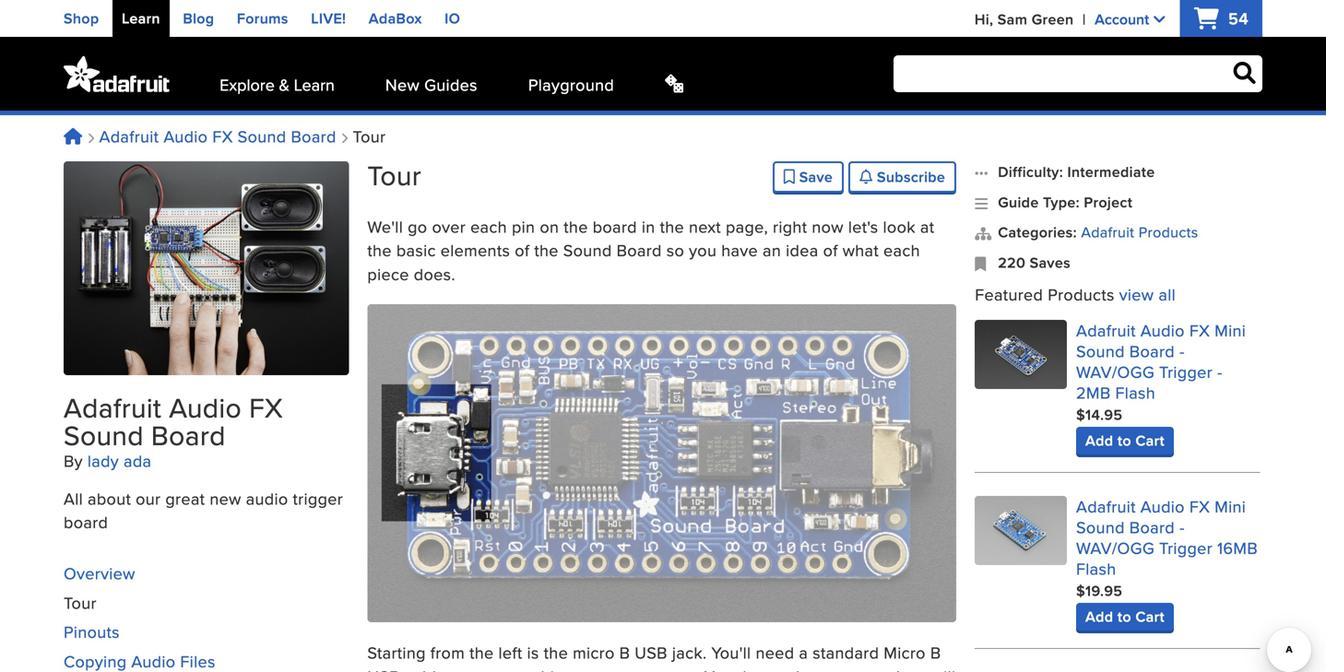 Task type: vqa. For each thing, say whether or not it's contained in the screenshot.
Mini for Adafruit Audio FX Mini Sound Board - WAV/OGG Trigger - 2MB Flash
yes



Task type: locate. For each thing, give the bounding box(es) containing it.
0 horizontal spatial each
[[470, 215, 507, 238]]

each up elements
[[470, 215, 507, 238]]

1 add to cart link from the top
[[1076, 427, 1174, 455]]

tour up 'we'll'
[[367, 155, 422, 195]]

fx inside adafruit audio fx mini sound board - wav/ogg trigger 16mb flash $19.95 add to cart
[[1190, 495, 1210, 519]]

0 horizontal spatial products
[[1048, 283, 1115, 306]]

playground
[[528, 73, 614, 96]]

2 b from the left
[[931, 641, 941, 665]]

board left in
[[593, 215, 637, 238]]

add inside adafruit audio fx mini sound board - wav/ogg trigger - 2mb flash $14.95 add to cart
[[1086, 430, 1114, 452]]

$14.95
[[1076, 404, 1123, 426]]

live! link
[[311, 7, 346, 29]]

to down $14.95
[[1118, 430, 1132, 452]]

0 vertical spatial products
[[1139, 222, 1199, 243]]

angled shot of blue rectangular audio fx sound board. image
[[975, 320, 1067, 389], [975, 496, 1067, 565]]

explore
[[220, 73, 275, 96]]

audio inside adafruit audio fx mini sound board - wav/ogg trigger - 2mb flash $14.95 add to cart
[[1141, 319, 1185, 342]]

mini
[[1215, 319, 1246, 342], [1215, 495, 1246, 519]]

1 vertical spatial wav/ogg
[[1076, 537, 1155, 560]]

cart down adafruit audio fx mini sound board - wav/ogg trigger 16mb flash link on the right bottom of the page
[[1136, 606, 1165, 628]]

we'll go over each pin on the board in the next page, right now let's look at the basic elements of the sound board so you have an idea of what each piece does.
[[367, 215, 935, 286]]

so
[[667, 239, 685, 262]]

1 vertical spatial mini
[[1215, 495, 1246, 519]]

project
[[1084, 191, 1133, 213]]

do
[[737, 665, 757, 672]]

sam
[[998, 8, 1028, 30]]

0 vertical spatial board
[[593, 215, 637, 238]]

sound inside adafruit audio fx mini sound board - wav/ogg trigger - 2mb flash $14.95 add to cart
[[1076, 340, 1125, 363]]

wav/ogg
[[1076, 360, 1155, 384], [1076, 537, 1155, 560]]

0 horizontal spatial of
[[515, 239, 530, 262]]

1 horizontal spatial each
[[884, 239, 921, 262]]

products down saves
[[1048, 283, 1115, 306]]

adafruit audio fx sound board image
[[64, 161, 349, 375]]

cart down adafruit audio fx mini sound board - wav/ogg trigger - 2mb flash link
[[1136, 430, 1165, 452]]

adafruit_products_microusb.jpg image
[[367, 305, 957, 623]]

1 angled shot of blue rectangular audio fx sound board. image from the top
[[975, 320, 1067, 389]]

adafruit for adafruit audio fx mini sound board - wav/ogg trigger 16mb flash $19.95 add to cart
[[1076, 495, 1136, 519]]

2 add to cart link from the top
[[1076, 603, 1174, 631]]

sound inside adafruit audio fx sound board by lady ada
[[64, 416, 144, 455]]

learn inside popup button
[[294, 73, 335, 96]]

1 horizontal spatial products
[[1139, 222, 1199, 243]]

2 wav/ogg from the top
[[1076, 537, 1155, 560]]

flash
[[1116, 381, 1156, 405], [1076, 557, 1117, 581]]

the
[[564, 215, 588, 238], [660, 215, 684, 238], [367, 239, 392, 262], [534, 239, 559, 262], [470, 641, 494, 665], [544, 641, 568, 665]]

guides
[[424, 73, 478, 96]]

2 mini from the top
[[1215, 495, 1246, 519]]

page content region containing tour
[[367, 155, 957, 672]]

board up great on the bottom of the page
[[151, 416, 226, 455]]

1 horizontal spatial b
[[931, 641, 941, 665]]

to inside adafruit audio fx mini sound board - wav/ogg trigger 16mb flash $19.95 add to cart
[[1118, 606, 1132, 628]]

1 vertical spatial products
[[1048, 283, 1115, 306]]

board inside adafruit audio fx mini sound board - wav/ogg trigger - 2mb flash $14.95 add to cart
[[1130, 340, 1175, 363]]

difficulty:
[[998, 161, 1064, 183]]

intermediate
[[1068, 161, 1155, 183]]

breadcrumbs element
[[64, 125, 386, 148]]

to inside adafruit audio fx mini sound board - wav/ogg trigger - 2mb flash $14.95 add to cart
[[1118, 430, 1132, 452]]

sound up about
[[64, 416, 144, 455]]

board down the all
[[64, 511, 108, 534]]

board inside we'll go over each pin on the board in the next page, right now let's look at the basic elements of the sound board so you have an idea of what each piece does.
[[617, 239, 662, 262]]

mini for adafruit audio fx mini sound board - wav/ogg trigger 16mb flash
[[1215, 495, 1246, 519]]

usb
[[635, 641, 668, 665], [367, 665, 400, 672]]

b right micro in the right bottom of the page
[[931, 641, 941, 665]]

page content region for guide type element
[[367, 155, 957, 672]]

have
[[722, 239, 758, 262]]

0 vertical spatial cart
[[1136, 430, 1165, 452]]

tour inside breadcrumbs element
[[348, 125, 386, 148]]

0 vertical spatial trigger
[[1160, 360, 1213, 384]]

audio for adafruit audio fx sound board
[[164, 125, 208, 148]]

adafruit down project
[[1081, 222, 1135, 243]]

board inside adafruit audio fx mini sound board - wav/ogg trigger 16mb flash $19.95 add to cart
[[1130, 516, 1175, 539]]

hi,
[[975, 8, 994, 30]]

to down micro
[[567, 665, 582, 672]]

the down 'we'll'
[[367, 239, 392, 262]]

audio for adafruit audio fx mini sound board - wav/ogg trigger - 2mb flash $14.95 add to cart
[[1141, 319, 1185, 342]]

starting from the left is the micro b usb jack. you'll need a standard micro b usb cable to connect this to your computer. you do need a computer (any wil
[[367, 641, 956, 672]]

adafruit right chevron right icon on the left of the page
[[99, 125, 159, 148]]

1 vertical spatial learn
[[294, 73, 335, 96]]

1 vertical spatial trigger
[[1160, 537, 1213, 560]]

1 of from the left
[[515, 239, 530, 262]]

guide categories element
[[975, 222, 1261, 243]]

audio inside adafruit audio fx sound board by lady ada
[[169, 388, 242, 428]]

tour down new
[[348, 125, 386, 148]]

2 angled shot of blue rectangular audio fx sound board. image from the top
[[975, 496, 1067, 565]]

1 page content region from the top
[[367, 155, 957, 672]]

adafruit logo image
[[64, 55, 169, 92]]

connect
[[470, 665, 531, 672]]

54 link
[[1194, 6, 1249, 30]]

1 vertical spatial flash
[[1076, 557, 1117, 581]]

guide metadata element
[[975, 161, 1261, 274]]

1 horizontal spatial board
[[593, 215, 637, 238]]

0 vertical spatial learn
[[122, 7, 160, 29]]

None search field
[[702, 55, 1263, 92]]

1 horizontal spatial usb
[[635, 641, 668, 665]]

$19.95
[[1076, 580, 1123, 602]]

learn home image
[[64, 128, 83, 145]]

1 vertical spatial add to cart link
[[1076, 603, 1174, 631]]

0 vertical spatial flash
[[1116, 381, 1156, 405]]

new
[[210, 487, 241, 510]]

add to cart link
[[1076, 427, 1174, 455], [1076, 603, 1174, 631]]

2 of from the left
[[823, 239, 838, 262]]

elements
[[441, 239, 510, 262]]

io link
[[445, 7, 460, 29]]

you'll
[[712, 641, 751, 665]]

lady
[[88, 449, 119, 473]]

playground link
[[528, 73, 614, 96]]

board left chevron right image
[[291, 125, 336, 148]]

sound down explore & learn popup button
[[238, 125, 286, 148]]

you
[[689, 239, 717, 262]]

0 horizontal spatial board
[[64, 511, 108, 534]]

sound left so
[[563, 239, 612, 262]]

2mb
[[1076, 381, 1111, 405]]

adafruit inside adafruit audio fx sound board by lady ada
[[64, 388, 162, 428]]

audio inside breadcrumbs element
[[164, 125, 208, 148]]

look
[[883, 215, 916, 238]]

add inside adafruit audio fx mini sound board - wav/ogg trigger 16mb flash $19.95 add to cart
[[1086, 606, 1114, 628]]

forums link
[[237, 7, 288, 29]]

add down $14.95
[[1086, 430, 1114, 452]]

the up connect
[[470, 641, 494, 665]]

wav/ogg up $19.95
[[1076, 537, 1155, 560]]

you
[[705, 665, 732, 672]]

adafruit audio fx sound board by lady ada
[[64, 388, 283, 473]]

page content region for guide metadata element at top
[[367, 215, 957, 672]]

1 vertical spatial angled shot of blue rectangular audio fx sound board. image
[[975, 496, 1067, 565]]

all
[[64, 487, 83, 510]]

cable
[[405, 665, 446, 672]]

trigger left 16mb
[[1160, 537, 1213, 560]]

mini inside adafruit audio fx mini sound board - wav/ogg trigger - 2mb flash $14.95 add to cart
[[1215, 319, 1246, 342]]

adafruit audio fx sound board link
[[99, 125, 336, 148]]

1 mini from the top
[[1215, 319, 1246, 342]]

cart
[[1136, 430, 1165, 452], [1136, 606, 1165, 628]]

2 page content region from the top
[[367, 215, 957, 672]]

fx inside breadcrumbs element
[[212, 125, 233, 148]]

2 add from the top
[[1086, 606, 1114, 628]]

explore & learn
[[220, 73, 335, 96]]

|
[[1083, 8, 1086, 30]]

products down guide type element
[[1139, 222, 1199, 243]]

angled shot of blue rectangular audio fx sound board. image for flash
[[975, 496, 1067, 565]]

wav/ogg inside adafruit audio fx mini sound board - wav/ogg trigger 16mb flash $19.95 add to cart
[[1076, 537, 1155, 560]]

a
[[799, 641, 808, 665], [805, 665, 814, 672]]

board down view all link
[[1130, 340, 1175, 363]]

sound up $19.95
[[1076, 516, 1125, 539]]

adafruit up $19.95
[[1076, 495, 1136, 519]]

2 vertical spatial tour
[[64, 591, 97, 615]]

each down look
[[884, 239, 921, 262]]

0 vertical spatial mini
[[1215, 319, 1246, 342]]

learn right the '&'
[[294, 73, 335, 96]]

board
[[593, 215, 637, 238], [64, 511, 108, 534]]

is
[[527, 641, 539, 665]]

wav/ogg up $14.95
[[1076, 360, 1155, 384]]

fx for adafruit audio fx sound board by lady ada
[[249, 388, 283, 428]]

from
[[431, 641, 465, 665]]

(any
[[895, 665, 927, 672]]

adafruit inside adafruit audio fx mini sound board - wav/ogg trigger - 2mb flash $14.95 add to cart
[[1076, 319, 1136, 342]]

None search field
[[894, 55, 1263, 92]]

audio for adafruit audio fx mini sound board - wav/ogg trigger 16mb flash $19.95 add to cart
[[1141, 495, 1185, 519]]

products
[[1139, 222, 1199, 243], [1048, 283, 1115, 306]]

trigger inside adafruit audio fx mini sound board - wav/ogg trigger - 2mb flash $14.95 add to cart
[[1160, 360, 1213, 384]]

0 vertical spatial wav/ogg
[[1076, 360, 1155, 384]]

need
[[756, 641, 795, 665], [761, 665, 800, 672]]

tour up pinouts link
[[64, 591, 97, 615]]

page content region
[[367, 155, 957, 672], [367, 215, 957, 672]]

the up the this
[[544, 641, 568, 665]]

0 vertical spatial add
[[1086, 430, 1114, 452]]

adafruit down view
[[1076, 319, 1136, 342]]

0 horizontal spatial usb
[[367, 665, 400, 672]]

adafruit for adafruit audio fx mini sound board - wav/ogg trigger - 2mb flash $14.95 add to cart
[[1076, 319, 1136, 342]]

0 vertical spatial tour
[[348, 125, 386, 148]]

idea
[[786, 239, 819, 262]]

hi, sam green | account
[[975, 8, 1150, 30]]

- for adafruit audio fx mini sound board - wav/ogg trigger 16mb flash
[[1180, 516, 1185, 539]]

1 horizontal spatial learn
[[294, 73, 335, 96]]

1 wav/ogg from the top
[[1076, 360, 1155, 384]]

of
[[515, 239, 530, 262], [823, 239, 838, 262]]

add to cart link down $14.95
[[1076, 427, 1174, 455]]

to down from
[[451, 665, 466, 672]]

board down in
[[617, 239, 662, 262]]

of down now
[[823, 239, 838, 262]]

sound up the 2mb
[[1076, 340, 1125, 363]]

trigger inside adafruit audio fx mini sound board - wav/ogg trigger 16mb flash $19.95 add to cart
[[1160, 537, 1213, 560]]

1 trigger from the top
[[1160, 360, 1213, 384]]

flash inside adafruit audio fx mini sound board - wav/ogg trigger 16mb flash $19.95 add to cart
[[1076, 557, 1117, 581]]

adafruit products link
[[1081, 222, 1199, 243]]

audio for adafruit audio fx sound board by lady ada
[[169, 388, 242, 428]]

bell o image
[[860, 169, 873, 184]]

fx
[[212, 125, 233, 148], [1190, 319, 1210, 342], [249, 388, 283, 428], [1190, 495, 1210, 519]]

1 vertical spatial add
[[1086, 606, 1114, 628]]

- for adafruit audio fx mini sound board - wav/ogg trigger - 2mb flash
[[1180, 340, 1185, 363]]

guide
[[998, 191, 1039, 213]]

micro
[[573, 641, 615, 665]]

board inside we'll go over each pin on the board in the next page, right now let's look at the basic elements of the sound board so you have an idea of what each piece does.
[[593, 215, 637, 238]]

- inside adafruit audio fx mini sound board - wav/ogg trigger 16mb flash $19.95 add to cart
[[1180, 516, 1185, 539]]

micro
[[884, 641, 926, 665]]

2 trigger from the top
[[1160, 537, 1213, 560]]

0 horizontal spatial b
[[620, 641, 630, 665]]

adafruit inside categories: adafruit products
[[1081, 222, 1135, 243]]

adafruit inside adafruit audio fx mini sound board - wav/ogg trigger 16mb flash $19.95 add to cart
[[1076, 495, 1136, 519]]

tour
[[348, 125, 386, 148], [367, 155, 422, 195], [64, 591, 97, 615]]

page content region containing we'll go over each pin on the board in the next page, right now let's look at the basic elements of the sound board so you have an idea of what each piece does.
[[367, 215, 957, 672]]

fx inside adafruit audio fx mini sound board - wav/ogg trigger - 2mb flash $14.95 add to cart
[[1190, 319, 1210, 342]]

1 vertical spatial board
[[64, 511, 108, 534]]

1 cart from the top
[[1136, 430, 1165, 452]]

usb up "computer."
[[635, 641, 668, 665]]

1 add from the top
[[1086, 430, 1114, 452]]

computer.
[[625, 665, 700, 672]]

fx inside adafruit audio fx sound board by lady ada
[[249, 388, 283, 428]]

0 vertical spatial angled shot of blue rectangular audio fx sound board. image
[[975, 320, 1067, 389]]

1 vertical spatial cart
[[1136, 606, 1165, 628]]

board inside all about our great new audio trigger board
[[64, 511, 108, 534]]

add down $19.95
[[1086, 606, 1114, 628]]

of down pin
[[515, 239, 530, 262]]

categories: adafruit products
[[998, 222, 1199, 243]]

board for great
[[64, 511, 108, 534]]

usb down starting
[[367, 665, 400, 672]]

in
[[642, 215, 655, 238]]

to down $19.95
[[1118, 606, 1132, 628]]

mini inside adafruit audio fx mini sound board - wav/ogg trigger 16mb flash $19.95 add to cart
[[1215, 495, 1246, 519]]

wav/ogg for 2mb
[[1076, 360, 1155, 384]]

adafruit inside breadcrumbs element
[[99, 125, 159, 148]]

products inside categories: adafruit products
[[1139, 222, 1199, 243]]

right
[[773, 215, 807, 238]]

add to cart link down $19.95
[[1076, 603, 1174, 631]]

need up do in the right bottom of the page
[[756, 641, 795, 665]]

learn left blog
[[122, 7, 160, 29]]

b up your at the bottom of the page
[[620, 641, 630, 665]]

wav/ogg inside adafruit audio fx mini sound board - wav/ogg trigger - 2mb flash $14.95 add to cart
[[1076, 360, 1155, 384]]

jack.
[[672, 641, 707, 665]]

trigger down the all
[[1160, 360, 1213, 384]]

2 cart from the top
[[1136, 606, 1165, 628]]

the right in
[[660, 215, 684, 238]]

adafruit up lady ada link
[[64, 388, 162, 428]]

add to cart link for flash
[[1076, 427, 1174, 455]]

audio inside adafruit audio fx mini sound board - wav/ogg trigger 16mb flash $19.95 add to cart
[[1141, 495, 1185, 519]]

1 horizontal spatial of
[[823, 239, 838, 262]]

board left 16mb
[[1130, 516, 1175, 539]]

green
[[1032, 8, 1074, 30]]

0 vertical spatial add to cart link
[[1076, 427, 1174, 455]]

add
[[1086, 430, 1114, 452], [1086, 606, 1114, 628]]

each
[[470, 215, 507, 238], [884, 239, 921, 262]]



Task type: describe. For each thing, give the bounding box(es) containing it.
adafruit audio fx mini sound board - wav/ogg trigger 16mb flash $19.95 add to cart
[[1076, 495, 1258, 628]]

overview tour pinouts
[[64, 562, 135, 644]]

adafruit for adafruit audio fx sound board by lady ada
[[64, 388, 162, 428]]

your
[[587, 665, 620, 672]]

explore & learn button
[[220, 73, 335, 96]]

learn link
[[122, 7, 160, 29]]

adafruit audio fx mini sound board - wav/ogg trigger 16mb flash link
[[1076, 495, 1258, 581]]

a left standard
[[799, 641, 808, 665]]

cart inside adafruit audio fx mini sound board - wav/ogg trigger - 2mb flash $14.95 add to cart
[[1136, 430, 1165, 452]]

pinouts
[[64, 620, 120, 644]]

a down standard
[[805, 665, 814, 672]]

featured products for guide region
[[975, 283, 1261, 672]]

add to cart link for $19.95
[[1076, 603, 1174, 631]]

over
[[432, 215, 466, 238]]

fx for adafruit audio fx mini sound board - wav/ogg trigger - 2mb flash $14.95 add to cart
[[1190, 319, 1210, 342]]

save link
[[773, 161, 844, 193]]

sound inside adafruit audio fx mini sound board - wav/ogg trigger 16mb flash $19.95 add to cart
[[1076, 516, 1125, 539]]

what
[[843, 239, 879, 262]]

an
[[763, 239, 781, 262]]

our
[[136, 487, 161, 510]]

16mb
[[1218, 537, 1258, 560]]

starting
[[367, 641, 426, 665]]

blog
[[183, 7, 214, 29]]

chevron right image
[[341, 133, 348, 144]]

tour inside overview tour pinouts
[[64, 591, 97, 615]]

skill level image
[[975, 161, 989, 183]]

tour link
[[64, 591, 97, 615]]

account
[[1095, 8, 1150, 30]]

favorites count image
[[975, 252, 989, 273]]

guide type image
[[975, 192, 989, 213]]

bookmark o image
[[784, 169, 795, 184]]

sound inside we'll go over each pin on the board in the next page, right now let's look at the basic elements of the sound board so you have an idea of what each piece does.
[[563, 239, 612, 262]]

lady ada link
[[88, 449, 152, 473]]

54
[[1224, 6, 1249, 30]]

trigger for 16mb
[[1160, 537, 1213, 560]]

subscribe link
[[849, 161, 957, 193]]

all
[[1159, 283, 1176, 306]]

great
[[165, 487, 205, 510]]

saves
[[1030, 252, 1071, 274]]

adabox
[[369, 7, 422, 29]]

ada
[[124, 449, 152, 473]]

io
[[445, 7, 460, 29]]

board inside breadcrumbs element
[[291, 125, 336, 148]]

the right on
[[564, 215, 588, 238]]

categories image
[[975, 222, 989, 243]]

account button
[[1095, 8, 1165, 30]]

new guides
[[385, 73, 478, 96]]

by
[[64, 449, 83, 473]]

does.
[[414, 262, 456, 286]]

search image
[[1234, 62, 1256, 84]]

trigger for -
[[1160, 360, 1213, 384]]

next
[[689, 215, 721, 238]]

categories:
[[998, 222, 1077, 243]]

220
[[998, 252, 1026, 274]]

computer
[[818, 665, 891, 672]]

left
[[499, 641, 523, 665]]

difficulty: intermediate
[[998, 161, 1155, 183]]

flash inside adafruit audio fx mini sound board - wav/ogg trigger - 2mb flash $14.95 add to cart
[[1116, 381, 1156, 405]]

guide favorites count element
[[975, 252, 1261, 274]]

view a random guide image
[[665, 74, 684, 93]]

220 saves
[[998, 252, 1071, 274]]

view all link
[[1120, 283, 1176, 306]]

adafruit for adafruit audio fx sound board
[[99, 125, 159, 148]]

live!
[[311, 7, 346, 29]]

mini for adafruit audio fx mini sound board - wav/ogg trigger - 2mb flash
[[1215, 319, 1246, 342]]

guide type element
[[975, 191, 1261, 213]]

angled shot of blue rectangular audio fx sound board. image for 2mb
[[975, 320, 1067, 389]]

1 vertical spatial tour
[[367, 155, 422, 195]]

piece
[[367, 262, 409, 286]]

products inside featured products for guide region
[[1048, 283, 1115, 306]]

this
[[536, 665, 563, 672]]

adabox link
[[369, 7, 422, 29]]

skill level element
[[975, 161, 1261, 183]]

board for each
[[593, 215, 637, 238]]

guide information element
[[64, 161, 349, 534]]

&
[[279, 73, 290, 96]]

all about our great new audio trigger board
[[64, 487, 343, 534]]

sound inside breadcrumbs element
[[238, 125, 286, 148]]

we'll
[[367, 215, 403, 238]]

basic
[[396, 239, 436, 262]]

on
[[540, 215, 559, 238]]

overview link
[[64, 562, 135, 585]]

0 horizontal spatial learn
[[122, 7, 160, 29]]

overview
[[64, 562, 135, 585]]

cart inside adafruit audio fx mini sound board - wav/ogg trigger 16mb flash $19.95 add to cart
[[1136, 606, 1165, 628]]

fx for adafruit audio fx sound board
[[212, 125, 233, 148]]

blog link
[[183, 7, 214, 29]]

wav/ogg for flash
[[1076, 537, 1155, 560]]

adafruit audio fx sound board
[[99, 125, 336, 148]]

1 b from the left
[[620, 641, 630, 665]]

adafruit audio fx mini sound board - wav/ogg trigger - 2mb flash $14.95 add to cart
[[1076, 319, 1246, 452]]

now
[[812, 215, 844, 238]]

let's
[[848, 215, 879, 238]]

adafruit audio fx mini sound board - wav/ogg trigger - 2mb flash link
[[1076, 319, 1246, 405]]

fx for adafruit audio fx mini sound board - wav/ogg trigger 16mb flash $19.95 add to cart
[[1190, 495, 1210, 519]]

guide pages element
[[64, 553, 349, 672]]

trigger
[[293, 487, 343, 510]]

guide type: project
[[998, 191, 1133, 213]]

need right do in the right bottom of the page
[[761, 665, 800, 672]]

go
[[408, 215, 428, 238]]

shop
[[64, 7, 99, 29]]

chevron right image
[[87, 133, 95, 144]]

the down on
[[534, 239, 559, 262]]

pin
[[512, 215, 535, 238]]

page,
[[726, 215, 768, 238]]

board inside adafruit audio fx sound board by lady ada
[[151, 416, 226, 455]]

guide tagline element
[[64, 487, 349, 534]]

forums
[[237, 7, 288, 29]]



